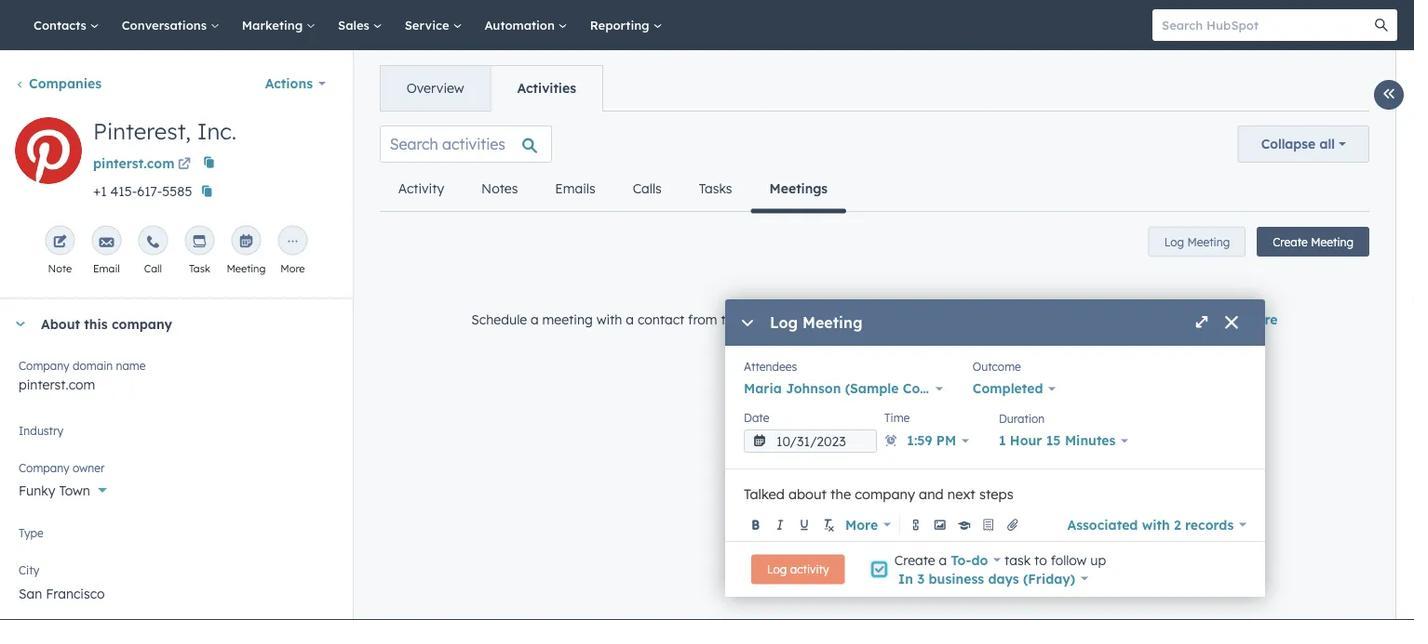 Task type: locate. For each thing, give the bounding box(es) containing it.
log up the notes.
[[1164, 235, 1184, 249]]

with inside feed
[[596, 312, 622, 328]]

0 vertical spatial log
[[1164, 235, 1184, 249]]

2 navigation from the top
[[380, 167, 846, 214]]

create a
[[894, 553, 951, 569]]

0 horizontal spatial create
[[894, 553, 935, 569]]

maria
[[744, 381, 782, 397]]

from
[[688, 312, 717, 328]]

company inside company domain name pinterst.com
[[19, 359, 70, 373]]

log meeting button
[[1148, 227, 1246, 257]]

2 company from the top
[[19, 462, 70, 476]]

1:59 pm button
[[884, 428, 969, 455]]

more
[[280, 262, 305, 275], [845, 517, 878, 533]]

1 horizontal spatial more
[[845, 517, 878, 533]]

0 horizontal spatial and
[[919, 486, 944, 503]]

pinterst.com up +1 415-617-5585
[[93, 155, 175, 172]]

create up 3
[[894, 553, 935, 569]]

this right from
[[721, 312, 743, 328]]

pinterst.com down domain
[[19, 377, 95, 393]]

activities
[[517, 80, 576, 96]]

log right the minimize dialog image
[[770, 314, 798, 332]]

1 company from the top
[[19, 359, 70, 373]]

companies
[[29, 75, 102, 92]]

the
[[830, 486, 851, 503]]

and left next
[[919, 486, 944, 503]]

1 vertical spatial to
[[1034, 553, 1047, 569]]

2 link opens in a new window image from the top
[[178, 159, 191, 172]]

meeting right your
[[1081, 312, 1131, 328]]

0 vertical spatial pinterst.com
[[93, 155, 175, 172]]

keep
[[965, 312, 995, 328]]

MM/DD/YYYY text field
[[744, 430, 877, 453]]

company up name
[[112, 316, 172, 333]]

1 horizontal spatial create
[[1273, 235, 1308, 249]]

1 vertical spatial pinterst.com
[[19, 377, 95, 393]]

pinterst.com inside company domain name pinterst.com
[[19, 377, 95, 393]]

company for company owner
[[19, 462, 70, 476]]

1 horizontal spatial this
[[721, 312, 743, 328]]

0 vertical spatial log meeting
[[1164, 235, 1230, 249]]

1 hour 15 minutes button
[[999, 428, 1128, 454]]

about
[[41, 316, 80, 333]]

contacts
[[34, 17, 90, 33]]

617-
[[137, 183, 162, 199]]

0 vertical spatial to
[[949, 312, 962, 328]]

this inside feed
[[721, 312, 743, 328]]

1 horizontal spatial to
[[1034, 553, 1047, 569]]

0 horizontal spatial more
[[280, 262, 305, 275]]

create
[[1273, 235, 1308, 249], [894, 553, 935, 569]]

1 link opens in a new window image from the top
[[178, 154, 191, 176]]

1 vertical spatial company
[[19, 462, 70, 476]]

note image
[[52, 235, 67, 250]]

1 horizontal spatial meeting
[[846, 312, 896, 328]]

1 horizontal spatial and
[[1135, 312, 1158, 328]]

emails
[[555, 181, 595, 197]]

with left contact
[[596, 312, 622, 328]]

outcome
[[973, 360, 1021, 374]]

0 vertical spatial with
[[596, 312, 622, 328]]

company up the more popup button at the bottom
[[855, 486, 915, 503]]

1 vertical spatial with
[[1142, 517, 1170, 533]]

1 vertical spatial activity
[[790, 563, 829, 577]]

more down more icon
[[280, 262, 305, 275]]

owner
[[73, 462, 105, 476]]

a left to-
[[939, 553, 947, 569]]

0 vertical spatial and
[[1135, 312, 1158, 328]]

hour
[[1010, 433, 1042, 449]]

log down "talked"
[[767, 563, 787, 577]]

1:59 pm
[[907, 432, 956, 449]]

do
[[971, 553, 988, 569]]

schedule
[[471, 312, 527, 328]]

0 vertical spatial company
[[19, 359, 70, 373]]

this
[[721, 312, 743, 328], [84, 316, 108, 333]]

0 horizontal spatial activity
[[790, 563, 829, 577]]

contact)
[[903, 381, 959, 397]]

1 horizontal spatial activity
[[900, 312, 945, 328]]

marketing link
[[231, 0, 327, 50]]

2 vertical spatial log
[[767, 563, 787, 577]]

navigation
[[380, 65, 603, 112], [380, 167, 846, 214]]

company
[[19, 359, 70, 373], [19, 462, 70, 476]]

more button
[[842, 512, 895, 539]]

edit button
[[15, 117, 82, 191]]

log meeting up the notes.
[[1164, 235, 1230, 249]]

1 horizontal spatial log meeting
[[1164, 235, 1230, 249]]

2 horizontal spatial meeting
[[1081, 312, 1131, 328]]

0 vertical spatial activity
[[900, 312, 945, 328]]

1 vertical spatial navigation
[[380, 167, 846, 214]]

1 horizontal spatial company
[[855, 486, 915, 503]]

pinterst.com
[[93, 155, 175, 172], [19, 377, 95, 393]]

0 horizontal spatial to
[[949, 312, 962, 328]]

to left keep
[[949, 312, 962, 328]]

meeting image
[[239, 235, 254, 250]]

follow
[[1051, 553, 1087, 569]]

activity down about
[[790, 563, 829, 577]]

+1
[[93, 183, 107, 199]]

caret image
[[15, 322, 26, 327]]

log meeting up attendees
[[770, 314, 863, 332]]

service link
[[393, 0, 473, 50]]

this inside "dropdown button"
[[84, 316, 108, 333]]

a left contact
[[626, 312, 634, 328]]

note
[[48, 262, 72, 275]]

1 vertical spatial more
[[845, 517, 878, 533]]

link opens in a new window image
[[178, 154, 191, 176], [178, 159, 191, 172]]

more image
[[285, 235, 300, 250]]

feed
[[365, 111, 1384, 346]]

activity inside button
[[790, 563, 829, 577]]

navigation containing overview
[[380, 65, 603, 112]]

meeting
[[542, 312, 593, 328], [846, 312, 896, 328], [1081, 312, 1131, 328]]

call
[[144, 262, 162, 275]]

company up funky
[[19, 462, 70, 476]]

log inside button
[[1164, 235, 1184, 249]]

more
[[1244, 312, 1278, 328]]

completed
[[973, 381, 1043, 397]]

1 horizontal spatial with
[[1142, 517, 1170, 533]]

0 vertical spatial navigation
[[380, 65, 603, 112]]

Search HubSpot search field
[[1153, 9, 1381, 41]]

with
[[596, 312, 622, 328], [1142, 517, 1170, 533]]

talked about the company and next steps
[[744, 486, 1013, 503]]

create meeting
[[1273, 235, 1354, 249]]

meeting right log
[[846, 312, 896, 328]]

and left the notes.
[[1135, 312, 1158, 328]]

0 horizontal spatial log meeting
[[770, 314, 863, 332]]

this right about
[[84, 316, 108, 333]]

email image
[[99, 235, 114, 250]]

log
[[1164, 235, 1184, 249], [770, 314, 798, 332], [767, 563, 787, 577]]

create inside button
[[1273, 235, 1308, 249]]

meeting right schedule
[[542, 312, 593, 328]]

0 horizontal spatial company
[[112, 316, 172, 333]]

pinterst.com link
[[93, 149, 194, 176]]

0 horizontal spatial this
[[84, 316, 108, 333]]

pinterest,
[[93, 117, 191, 145]]

company
[[112, 316, 172, 333], [855, 486, 915, 503]]

minimize dialog image
[[740, 317, 755, 332]]

log meeting
[[1164, 235, 1230, 249], [770, 314, 863, 332]]

more down talked about the company and next steps
[[845, 517, 878, 533]]

all
[[1320, 136, 1335, 152]]

0 vertical spatial company
[[112, 316, 172, 333]]

0 horizontal spatial meeting
[[542, 312, 593, 328]]

1 navigation from the top
[[380, 65, 603, 112]]

with left 2
[[1142, 517, 1170, 533]]

log inside button
[[767, 563, 787, 577]]

2 meeting from the left
[[846, 312, 896, 328]]

record.
[[747, 312, 789, 328]]

funky town button
[[19, 472, 334, 503]]

activity left keep
[[900, 312, 945, 328]]

email
[[93, 262, 120, 275]]

to up (friday) on the right bottom
[[1034, 553, 1047, 569]]

call image
[[146, 235, 160, 250]]

activities button
[[490, 66, 602, 111]]

a right log
[[834, 312, 842, 328]]

pinterest, inc.
[[93, 117, 237, 145]]

records
[[1185, 517, 1234, 533]]

company down about
[[19, 359, 70, 373]]

of
[[1033, 312, 1046, 328]]

search image
[[1375, 19, 1388, 32]]

attendees
[[744, 360, 797, 374]]

automation
[[484, 17, 558, 33]]

0 horizontal spatial with
[[596, 312, 622, 328]]

0 vertical spatial create
[[1273, 235, 1308, 249]]

(friday)
[[1023, 571, 1075, 587]]

days
[[988, 571, 1019, 587]]

City text field
[[19, 575, 334, 612]]

name
[[116, 359, 146, 373]]

collapse all button
[[1238, 126, 1369, 163]]

type
[[19, 527, 44, 541]]

to
[[949, 312, 962, 328], [1034, 553, 1047, 569]]

create up more
[[1273, 235, 1308, 249]]

15
[[1046, 433, 1061, 449]]

companies link
[[15, 75, 102, 92]]

your
[[1050, 312, 1077, 328]]

log
[[811, 312, 830, 328]]

time
[[884, 411, 910, 425]]

service
[[405, 17, 453, 33]]

funky town
[[19, 483, 90, 499]]

city
[[19, 564, 39, 578]]

log meeting inside button
[[1164, 235, 1230, 249]]

1 vertical spatial create
[[894, 553, 935, 569]]

company for company domain name pinterst.com
[[19, 359, 70, 373]]



Task type: vqa. For each thing, say whether or not it's contained in the screenshot.
Days on the right
yes



Task type: describe. For each thing, give the bounding box(es) containing it.
log for 'log meeting' button at the top of page
[[1164, 235, 1184, 249]]

to-do
[[951, 553, 988, 569]]

reporting
[[590, 17, 653, 33]]

collapse all
[[1261, 136, 1335, 152]]

emails button
[[537, 167, 614, 211]]

log for the log activity button on the bottom of the page
[[767, 563, 787, 577]]

next
[[948, 486, 975, 503]]

calls button
[[614, 167, 680, 211]]

to-do button
[[951, 550, 1001, 572]]

search button
[[1366, 9, 1397, 41]]

business
[[929, 571, 984, 587]]

task
[[1005, 553, 1031, 569]]

maria johnson (sample contact)
[[744, 381, 959, 397]]

schedule a meeting with a contact from this record. or log a meeting activity to keep track of your meeting and notes. learn more
[[471, 312, 1278, 328]]

marketing
[[242, 17, 306, 33]]

3 meeting from the left
[[1081, 312, 1131, 328]]

1 meeting from the left
[[542, 312, 593, 328]]

task image
[[192, 235, 207, 250]]

town
[[59, 483, 90, 499]]

1 vertical spatial and
[[919, 486, 944, 503]]

date
[[744, 411, 769, 425]]

contacts link
[[22, 0, 111, 50]]

associated with 2 records button
[[1067, 512, 1247, 539]]

task
[[189, 262, 210, 275]]

2
[[1174, 517, 1181, 533]]

+1 415-617-5585
[[93, 183, 192, 199]]

industry
[[19, 425, 63, 438]]

sales
[[338, 17, 373, 33]]

associated
[[1067, 517, 1138, 533]]

with inside popup button
[[1142, 517, 1170, 533]]

415-
[[110, 183, 137, 199]]

johnson
[[786, 381, 841, 397]]

talked
[[744, 486, 785, 503]]

actions button
[[253, 65, 338, 102]]

meeting inside 'log meeting' button
[[1187, 235, 1230, 249]]

in 3 business days (friday) button
[[898, 568, 1088, 591]]

close dialog image
[[1224, 317, 1239, 332]]

contact
[[638, 312, 684, 328]]

1 vertical spatial log
[[770, 314, 798, 332]]

about
[[788, 486, 827, 503]]

tasks
[[699, 181, 732, 197]]

log activity button
[[751, 555, 845, 585]]

learn more link
[[1202, 312, 1278, 328]]

1
[[999, 433, 1006, 449]]

feed containing collapse all
[[365, 111, 1384, 346]]

activity
[[398, 181, 444, 197]]

track
[[998, 312, 1030, 328]]

1 vertical spatial log meeting
[[770, 314, 863, 332]]

notes.
[[1162, 312, 1199, 328]]

meeting inside "create meeting" button
[[1311, 235, 1354, 249]]

expand dialog image
[[1194, 317, 1209, 332]]

tasks button
[[680, 167, 751, 211]]

up
[[1090, 553, 1106, 569]]

maria johnson (sample contact) button
[[744, 376, 959, 402]]

log activity
[[767, 563, 829, 577]]

in
[[898, 571, 913, 587]]

calls
[[633, 181, 662, 197]]

3
[[917, 571, 925, 587]]

company owner
[[19, 462, 105, 476]]

activity button
[[380, 167, 463, 211]]

associated with 2 records
[[1067, 517, 1234, 533]]

duration
[[999, 412, 1045, 426]]

0 vertical spatial more
[[280, 262, 305, 275]]

activity inside feed
[[900, 312, 945, 328]]

inc.
[[197, 117, 237, 145]]

create for create meeting
[[1273, 235, 1308, 249]]

in 3 business days (friday)
[[898, 571, 1075, 587]]

overview button
[[381, 66, 490, 111]]

company inside "dropdown button"
[[112, 316, 172, 333]]

reporting link
[[579, 0, 673, 50]]

1:59
[[907, 432, 932, 449]]

1 vertical spatial company
[[855, 486, 915, 503]]

navigation containing activity
[[380, 167, 846, 214]]

domain
[[73, 359, 113, 373]]

actions
[[265, 75, 313, 92]]

conversations link
[[111, 0, 231, 50]]

create meeting button
[[1257, 227, 1369, 257]]

steps
[[979, 486, 1013, 503]]

more inside popup button
[[845, 517, 878, 533]]

a right schedule
[[531, 312, 539, 328]]

about this company button
[[0, 299, 334, 350]]

completed button
[[973, 376, 1056, 402]]

create for create a
[[894, 553, 935, 569]]

(sample
[[845, 381, 899, 397]]

minutes
[[1065, 433, 1116, 449]]

funky
[[19, 483, 55, 499]]

sales link
[[327, 0, 393, 50]]

or
[[793, 312, 808, 328]]

meetings button
[[751, 167, 846, 214]]

company domain name pinterst.com
[[19, 359, 146, 393]]

1 hour 15 minutes
[[999, 433, 1116, 449]]

meetings
[[770, 181, 828, 197]]

learn
[[1202, 312, 1240, 328]]

Search activities search field
[[380, 126, 552, 163]]

task to follow up
[[1001, 553, 1106, 569]]



